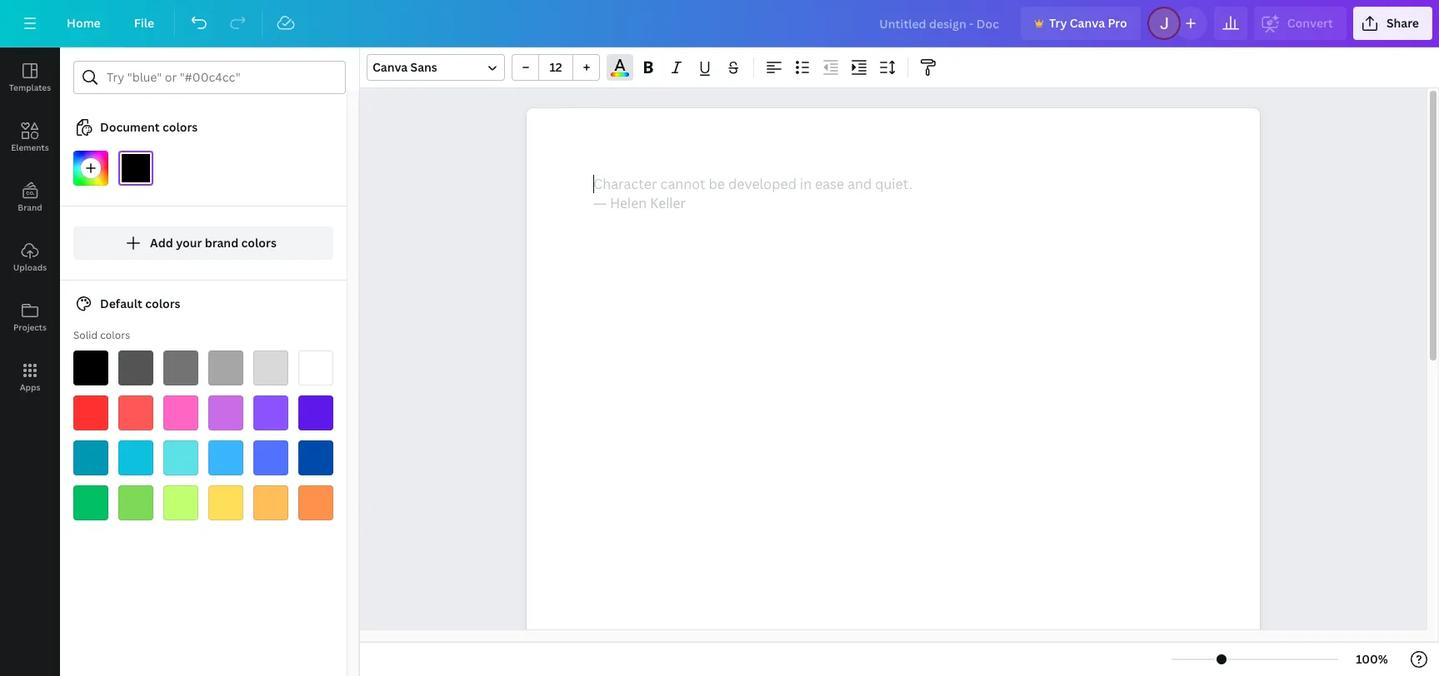 Task type: describe. For each thing, give the bounding box(es) containing it.
magenta #cb6ce6 image
[[208, 396, 243, 431]]

colors for default colors
[[145, 296, 181, 312]]

apps button
[[0, 348, 60, 408]]

black #000000 image
[[73, 351, 108, 386]]

coral red #ff5757 image
[[118, 396, 153, 431]]

uploads button
[[0, 228, 60, 288]]

magenta #cb6ce6 image
[[208, 396, 243, 431]]

pink #ff66c4 image
[[163, 396, 198, 431]]

colors for solid colors
[[100, 328, 130, 343]]

templates
[[9, 82, 51, 93]]

Design title text field
[[866, 7, 1015, 40]]

brand button
[[0, 168, 60, 228]]

gray #737373 image
[[163, 351, 198, 386]]

gray #737373 image
[[163, 351, 198, 386]]

violet #5e17eb image
[[298, 396, 333, 431]]

canva inside dropdown button
[[373, 59, 408, 75]]

side panel tab list
[[0, 48, 60, 408]]

apps
[[20, 382, 40, 393]]

turquoise blue #5ce1e6 image
[[163, 441, 198, 476]]

pink #ff66c4 image
[[163, 396, 198, 431]]

default
[[100, 296, 142, 312]]

solid
[[73, 328, 98, 343]]

turquoise blue #5ce1e6 image
[[163, 441, 198, 476]]

uploads
[[13, 262, 47, 273]]

canva inside button
[[1070, 15, 1106, 31]]

canva sans
[[373, 59, 438, 75]]

Try "blue" or "#00c4cc" search field
[[107, 62, 335, 93]]

green #00bf63 image
[[73, 486, 108, 521]]

elements
[[11, 142, 49, 153]]

home link
[[53, 7, 114, 40]]

try canva pro
[[1050, 15, 1128, 31]]

black #000000 image
[[73, 351, 108, 386]]

light gray #d9d9d9 image
[[253, 351, 288, 386]]

coral red #ff5757 image
[[118, 396, 153, 431]]

– – number field
[[544, 59, 568, 75]]

main menu bar
[[0, 0, 1440, 48]]

projects button
[[0, 288, 60, 348]]

try canva pro button
[[1021, 7, 1141, 40]]

file button
[[121, 7, 168, 40]]

elements button
[[0, 108, 60, 168]]



Task type: vqa. For each thing, say whether or not it's contained in the screenshot.
Architecture Button
no



Task type: locate. For each thing, give the bounding box(es) containing it.
grass green #7ed957 image
[[118, 486, 153, 521], [118, 486, 153, 521]]

cobalt blue #004aad image
[[298, 441, 333, 476], [298, 441, 333, 476]]

purple #8c52ff image
[[253, 396, 288, 431]]

light blue #38b6ff image
[[208, 441, 243, 476]]

share
[[1387, 15, 1420, 31]]

lime #c1ff72 image
[[163, 486, 198, 521]]

add your brand colors button
[[73, 227, 333, 260]]

share button
[[1354, 7, 1433, 40]]

canva
[[1070, 15, 1106, 31], [373, 59, 408, 75]]

white #ffffff image
[[298, 351, 333, 386], [298, 351, 333, 386]]

add
[[150, 235, 173, 251]]

colors inside "button"
[[241, 235, 277, 251]]

color range image
[[611, 73, 629, 77]]

#000000 image
[[118, 151, 153, 186], [118, 151, 153, 186]]

your
[[176, 235, 202, 251]]

file
[[134, 15, 154, 31]]

colors right document
[[162, 119, 198, 135]]

0 vertical spatial canva
[[1070, 15, 1106, 31]]

None text field
[[527, 108, 1261, 677]]

colors right the default on the top left of the page
[[145, 296, 181, 312]]

100%
[[1357, 652, 1389, 668]]

violet #5e17eb image
[[298, 396, 333, 431]]

templates button
[[0, 48, 60, 108]]

colors for document colors
[[162, 119, 198, 135]]

dark turquoise #0097b2 image
[[73, 441, 108, 476], [73, 441, 108, 476]]

dark gray #545454 image
[[118, 351, 153, 386], [118, 351, 153, 386]]

convert
[[1288, 15, 1334, 31]]

100% button
[[1346, 647, 1400, 674]]

orange #ff914d image
[[298, 486, 333, 521], [298, 486, 333, 521]]

bright red #ff3131 image
[[73, 396, 108, 431], [73, 396, 108, 431]]

0 horizontal spatial canva
[[373, 59, 408, 75]]

light blue #38b6ff image
[[208, 441, 243, 476]]

light gray #d9d9d9 image
[[253, 351, 288, 386]]

pro
[[1108, 15, 1128, 31]]

colors
[[162, 119, 198, 135], [241, 235, 277, 251], [145, 296, 181, 312], [100, 328, 130, 343]]

home
[[67, 15, 101, 31]]

green #00bf63 image
[[73, 486, 108, 521]]

brand
[[205, 235, 239, 251]]

projects
[[13, 322, 47, 333]]

solid colors
[[73, 328, 130, 343]]

convert button
[[1254, 7, 1347, 40]]

peach #ffbd59 image
[[253, 486, 288, 521], [253, 486, 288, 521]]

brand
[[18, 202, 42, 213]]

aqua blue #0cc0df image
[[118, 441, 153, 476], [118, 441, 153, 476]]

canva sans button
[[367, 54, 505, 81]]

sans
[[411, 59, 438, 75]]

default colors
[[100, 296, 181, 312]]

colors right solid
[[100, 328, 130, 343]]

1 horizontal spatial canva
[[1070, 15, 1106, 31]]

try
[[1050, 15, 1068, 31]]

document colors
[[100, 119, 198, 135]]

canva right try
[[1070, 15, 1106, 31]]

1 vertical spatial canva
[[373, 59, 408, 75]]

royal blue #5271ff image
[[253, 441, 288, 476], [253, 441, 288, 476]]

yellow #ffde59 image
[[208, 486, 243, 521], [208, 486, 243, 521]]

canva left sans
[[373, 59, 408, 75]]

group
[[512, 54, 600, 81]]

colors right the brand
[[241, 235, 277, 251]]

add your brand colors
[[150, 235, 277, 251]]

gray #a6a6a6 image
[[208, 351, 243, 386], [208, 351, 243, 386]]

color range image
[[611, 73, 629, 77]]

lime #c1ff72 image
[[163, 486, 198, 521]]

add a new color image
[[73, 151, 108, 186], [73, 151, 108, 186]]

purple #8c52ff image
[[253, 396, 288, 431]]

document
[[100, 119, 160, 135]]



